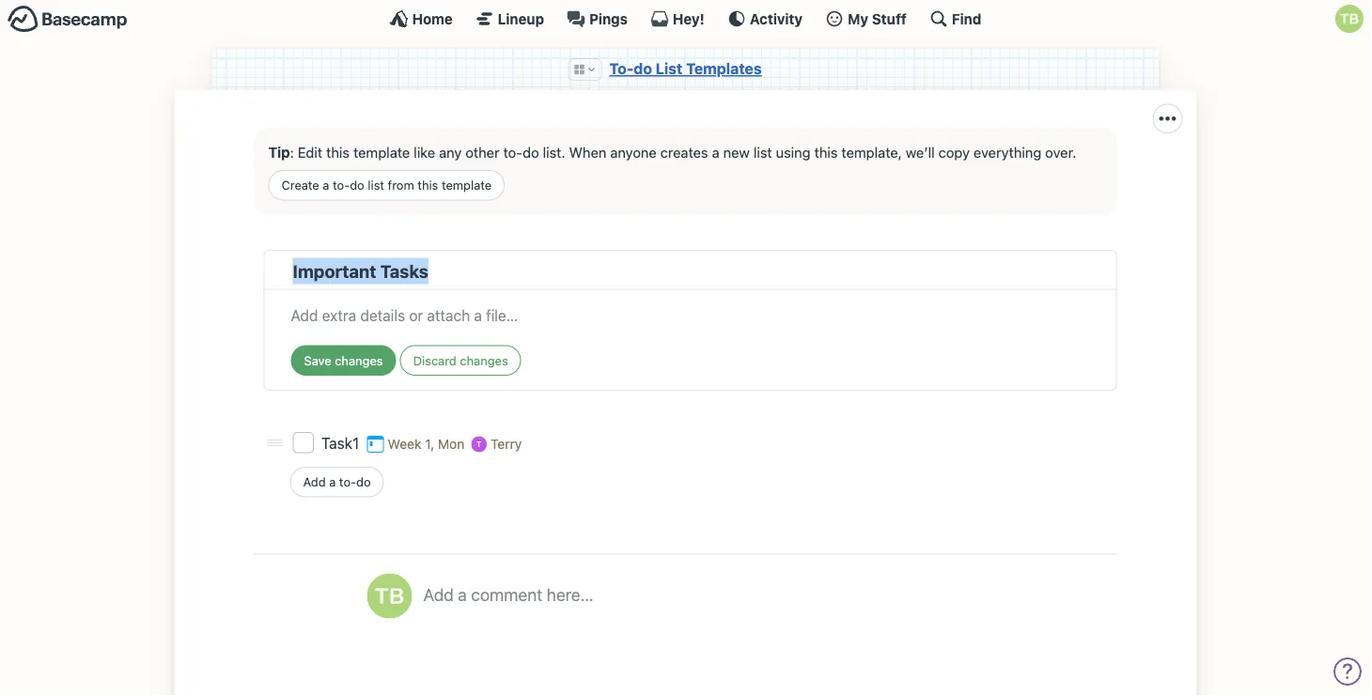 Task type: describe. For each thing, give the bounding box(es) containing it.
to- for create a to-do list from this template
[[333, 178, 350, 192]]

other
[[465, 144, 499, 160]]

terry link
[[491, 437, 522, 452]]

from
[[388, 178, 414, 192]]

do inside create a to-do list from this template "link"
[[350, 178, 364, 192]]

add for add a to-do
[[303, 475, 326, 489]]

list
[[656, 60, 682, 78]]

add a to-do
[[303, 475, 371, 489]]

add a comment here…
[[423, 585, 593, 605]]

to-do list templates
[[609, 60, 762, 78]]

home
[[412, 10, 453, 27]]

add a to-do button
[[290, 467, 384, 498]]

template inside "link"
[[442, 178, 492, 192]]

using
[[776, 144, 811, 160]]

comment
[[471, 585, 542, 605]]

list inside "link"
[[368, 178, 384, 192]]

find button
[[929, 9, 981, 28]]

tim burton image inside main element
[[1335, 5, 1364, 33]]

task1
[[321, 435, 359, 453]]

Name this list… text field
[[293, 258, 1103, 284]]

2 horizontal spatial this
[[814, 144, 838, 160]]

discard
[[413, 354, 457, 368]]

new
[[723, 144, 750, 160]]

we'll
[[906, 144, 935, 160]]

list.
[[543, 144, 565, 160]]

terry
[[491, 437, 522, 452]]

home link
[[390, 9, 453, 28]]

do left list. on the top left of the page
[[523, 144, 539, 160]]

changes
[[460, 354, 508, 368]]

create a to-do list from this template
[[281, 178, 492, 192]]

:
[[290, 144, 294, 160]]

find
[[952, 10, 981, 27]]

create a to-do list from this template link
[[268, 170, 505, 201]]

this inside "link"
[[418, 178, 438, 192]]

pings
[[589, 10, 628, 27]]

week 1, mon link
[[366, 437, 465, 452]]

discard changes link
[[400, 345, 521, 376]]

1 horizontal spatial list
[[753, 144, 772, 160]]

like
[[414, 144, 435, 160]]

creates
[[660, 144, 708, 160]]

activity link
[[727, 9, 803, 28]]

when
[[569, 144, 606, 160]]

0 vertical spatial to-
[[503, 144, 523, 160]]



Task type: locate. For each thing, give the bounding box(es) containing it.
this right edit
[[326, 144, 350, 160]]

list right "new"
[[753, 144, 772, 160]]

1 vertical spatial template
[[442, 178, 492, 192]]

tim burton image
[[1335, 5, 1364, 33], [367, 574, 412, 619]]

a right "create"
[[323, 178, 329, 192]]

0 vertical spatial list
[[753, 144, 772, 160]]

add a comment here… button
[[423, 574, 1098, 659]]

a left "comment"
[[458, 585, 467, 605]]

template up create a to-do list from this template
[[353, 144, 410, 160]]

my
[[848, 10, 868, 27]]

copy
[[938, 144, 970, 160]]

1,
[[425, 437, 434, 452]]

1 vertical spatial tim burton image
[[367, 574, 412, 619]]

anyone
[[610, 144, 657, 160]]

list
[[753, 144, 772, 160], [368, 178, 384, 192]]

lineup
[[498, 10, 544, 27]]

do left list
[[634, 60, 652, 78]]

1 horizontal spatial this
[[418, 178, 438, 192]]

tip : edit this template like any other to-do list. when anyone creates a new list using this template, we'll copy everything over.
[[268, 144, 1076, 160]]

to- right "create"
[[333, 178, 350, 192]]

task1 link
[[321, 435, 359, 453]]

hey! button
[[650, 9, 705, 28]]

to-do list templates link
[[609, 60, 762, 78]]

2 vertical spatial to-
[[339, 475, 356, 489]]

week 1, mon
[[388, 437, 465, 452]]

0 horizontal spatial add
[[303, 475, 326, 489]]

mon
[[438, 437, 465, 452]]

1 horizontal spatial tim burton image
[[1335, 5, 1364, 33]]

everything
[[974, 144, 1041, 160]]

a down 'task1'
[[329, 475, 336, 489]]

1 horizontal spatial template
[[442, 178, 492, 192]]

create
[[281, 178, 319, 192]]

discard changes
[[413, 354, 508, 368]]

to- inside "link"
[[333, 178, 350, 192]]

1 vertical spatial to-
[[333, 178, 350, 192]]

add
[[303, 475, 326, 489], [423, 585, 454, 605]]

any
[[439, 144, 462, 160]]

my stuff button
[[825, 9, 907, 28]]

main element
[[0, 0, 1371, 37]]

a for add a to-do
[[329, 475, 336, 489]]

to-
[[609, 60, 634, 78]]

to-
[[503, 144, 523, 160], [333, 178, 350, 192], [339, 475, 356, 489]]

0 vertical spatial tim burton image
[[1335, 5, 1364, 33]]

do inside the add a to-do button
[[356, 475, 371, 489]]

this right 'using'
[[814, 144, 838, 160]]

this
[[326, 144, 350, 160], [814, 144, 838, 160], [418, 178, 438, 192]]

to- for add a to-do
[[339, 475, 356, 489]]

do left from
[[350, 178, 364, 192]]

None submit
[[291, 345, 396, 376]]

template
[[353, 144, 410, 160], [442, 178, 492, 192]]

add down task1 link
[[303, 475, 326, 489]]

my stuff
[[848, 10, 907, 27]]

a for add a comment here…
[[458, 585, 467, 605]]

terry image
[[471, 436, 487, 452]]

activity
[[750, 10, 803, 27]]

0 vertical spatial add
[[303, 475, 326, 489]]

0 horizontal spatial this
[[326, 144, 350, 160]]

do
[[634, 60, 652, 78], [523, 144, 539, 160], [350, 178, 364, 192], [356, 475, 371, 489]]

None text field
[[291, 299, 1090, 327]]

0 horizontal spatial template
[[353, 144, 410, 160]]

to- right other
[[503, 144, 523, 160]]

switch accounts image
[[8, 5, 128, 34]]

a for create a to-do list from this template
[[323, 178, 329, 192]]

list left from
[[368, 178, 384, 192]]

lineup link
[[475, 9, 544, 28]]

add left "comment"
[[423, 585, 454, 605]]

a inside "link"
[[323, 178, 329, 192]]

to- inside button
[[339, 475, 356, 489]]

template down other
[[442, 178, 492, 192]]

add for add a comment here…
[[423, 585, 454, 605]]

1 horizontal spatial add
[[423, 585, 454, 605]]

1 vertical spatial add
[[423, 585, 454, 605]]

template,
[[842, 144, 902, 160]]

this right from
[[418, 178, 438, 192]]

tip
[[268, 144, 290, 160]]

0 horizontal spatial tim burton image
[[367, 574, 412, 619]]

0 horizontal spatial list
[[368, 178, 384, 192]]

stuff
[[872, 10, 907, 27]]

a left "new"
[[712, 144, 719, 160]]

do down 'task1'
[[356, 475, 371, 489]]

here…
[[547, 585, 593, 605]]

a
[[712, 144, 719, 160], [323, 178, 329, 192], [329, 475, 336, 489], [458, 585, 467, 605]]

1 vertical spatial list
[[368, 178, 384, 192]]

edit
[[298, 144, 322, 160]]

to- down 'task1'
[[339, 475, 356, 489]]

pings button
[[567, 9, 628, 28]]

templates
[[686, 60, 762, 78]]

week
[[388, 437, 421, 452]]

0 vertical spatial template
[[353, 144, 410, 160]]

over.
[[1045, 144, 1076, 160]]

hey!
[[673, 10, 705, 27]]



Task type: vqa. For each thing, say whether or not it's contained in the screenshot.
Today
no



